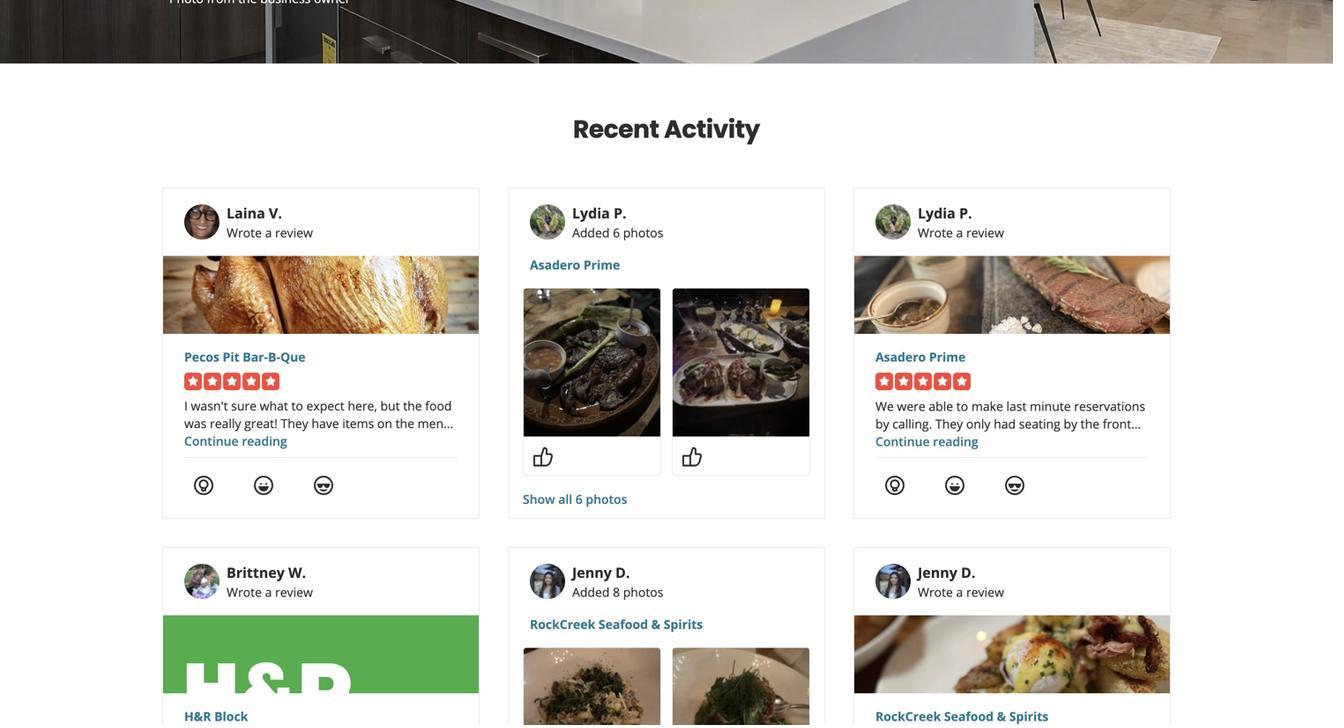Task type: vqa. For each thing, say whether or not it's contained in the screenshot.
Continue reading button related to Lydia P.
yes



Task type: locate. For each thing, give the bounding box(es) containing it.
added inside jenny d. added 8 photos
[[572, 584, 610, 601]]

asadero for topmost asadero prime link
[[530, 257, 581, 273]]

1 horizontal spatial 5 star rating image
[[876, 373, 971, 391]]

1 continue from the left
[[184, 433, 239, 450]]

0 horizontal spatial asadero prime
[[530, 257, 620, 273]]

a inside laina v. wrote a review
[[265, 224, 272, 241]]

1 horizontal spatial continue reading button
[[876, 433, 979, 450]]

a
[[265, 224, 272, 241], [957, 224, 963, 241], [265, 584, 272, 601], [957, 584, 963, 601]]

1 vertical spatial 6
[[576, 491, 583, 508]]

1 vertical spatial rockcreek seafood & spirits link
[[876, 708, 1149, 726]]

a inside jenny d. wrote a review
[[957, 584, 963, 601]]

lydia inside the lydia p. wrote a review
[[918, 204, 956, 223]]

spirits
[[664, 616, 703, 633], [1010, 709, 1049, 725]]

5 star rating image
[[184, 373, 280, 391], [876, 373, 971, 391]]

1 horizontal spatial asadero prime link
[[876, 348, 1149, 366]]

&
[[651, 616, 661, 633], [997, 709, 1006, 725]]

0 vertical spatial seafood
[[599, 616, 648, 633]]

0 horizontal spatial continue reading
[[184, 433, 287, 450]]

1 continue reading button from the left
[[184, 433, 287, 450]]

1 horizontal spatial seafood
[[944, 709, 994, 725]]

p. for lydia p. wrote a review
[[960, 204, 972, 223]]

reading up 24 funny v2 image
[[933, 433, 979, 450]]

0 horizontal spatial reading
[[242, 433, 287, 450]]

1 horizontal spatial continue
[[876, 433, 930, 450]]

a inside the lydia p. wrote a review
[[957, 224, 963, 241]]

1 vertical spatial rockcreek
[[876, 709, 941, 725]]

1 photo of jenny d. image from the left
[[530, 565, 565, 600]]

seafood
[[599, 616, 648, 633], [944, 709, 994, 725]]

wrote inside brittney w. wrote a review
[[227, 584, 262, 601]]

0 horizontal spatial d.
[[616, 564, 630, 583]]

0 horizontal spatial 6
[[576, 491, 583, 508]]

continue reading button
[[184, 433, 287, 450], [876, 433, 979, 450]]

24 cool v2 image right 24 funny v2 icon
[[313, 475, 334, 497]]

jenny d. added 8 photos
[[572, 564, 664, 601]]

24 funny v2 image
[[253, 475, 274, 497]]

2 continue reading button from the left
[[876, 433, 979, 450]]

added inside lydia p. added 6 photos
[[572, 224, 610, 241]]

review for v.
[[275, 224, 313, 241]]

1 horizontal spatial 24 useful v2 image
[[885, 475, 906, 497]]

like feed item image
[[533, 447, 554, 468], [682, 447, 703, 468]]

0 horizontal spatial 24 cool v2 image
[[313, 475, 334, 497]]

photo of lydia p. image left the lydia p. wrote a review
[[876, 205, 911, 240]]

photo of jenny d. image for jenny d. wrote a review
[[876, 565, 911, 600]]

reading
[[242, 433, 287, 450], [933, 433, 979, 450]]

w.
[[288, 564, 306, 583]]

photo of jenny d. image left jenny d. wrote a review
[[876, 565, 911, 600]]

0 vertical spatial 6
[[613, 224, 620, 241]]

rockcreek seafood & spirits for rockcreek seafood & spirits link to the right
[[876, 709, 1049, 725]]

continue reading up 24 funny v2 icon
[[184, 433, 287, 450]]

asadero for the bottommost asadero prime link
[[876, 349, 926, 366]]

0 vertical spatial &
[[651, 616, 661, 633]]

review inside the lydia p. wrote a review
[[967, 224, 1004, 241]]

jenny inside jenny d. wrote a review
[[918, 564, 958, 583]]

lydia p. link
[[572, 204, 627, 223], [918, 204, 972, 223]]

2 24 useful v2 image from the left
[[885, 475, 906, 497]]

reading for laina
[[242, 433, 287, 450]]

1 horizontal spatial prime
[[929, 349, 966, 366]]

1 horizontal spatial jenny d. link
[[918, 564, 976, 583]]

1 vertical spatial added
[[572, 584, 610, 601]]

2 5 star rating image from the left
[[876, 373, 971, 391]]

d. down 24 funny v2 image
[[961, 564, 976, 583]]

review
[[275, 224, 313, 241], [967, 224, 1004, 241], [275, 584, 313, 601], [967, 584, 1004, 601]]

1 horizontal spatial spirits
[[1010, 709, 1049, 725]]

photo of lydia p. image for lydia p. wrote a review
[[876, 205, 911, 240]]

0 vertical spatial rockcreek
[[530, 616, 596, 633]]

24 useful v2 image left 24 funny v2 image
[[885, 475, 906, 497]]

1 vertical spatial rockcreek seafood & spirits
[[876, 709, 1049, 725]]

review inside laina v. wrote a review
[[275, 224, 313, 241]]

jenny d. wrote a review
[[918, 564, 1004, 601]]

wrote inside the lydia p. wrote a review
[[918, 224, 953, 241]]

lydia p. wrote a review
[[918, 204, 1004, 241]]

0 horizontal spatial asadero prime link
[[530, 256, 803, 274]]

pit
[[223, 349, 240, 366]]

photo of jenny d. image
[[530, 565, 565, 600], [876, 565, 911, 600]]

24 cool v2 image for laina v.
[[313, 475, 334, 497]]

1 horizontal spatial photo of lydia p. image
[[876, 205, 911, 240]]

1 horizontal spatial photo of jenny d. image
[[876, 565, 911, 600]]

2 continue reading from the left
[[876, 433, 979, 450]]

2 photo of jenny d. image from the left
[[876, 565, 911, 600]]

photos inside lydia p. added 6 photos
[[623, 224, 664, 241]]

jenny d. link down 24 funny v2 image
[[918, 564, 976, 583]]

0 horizontal spatial photo of jenny d. image
[[530, 565, 565, 600]]

1 vertical spatial spirits
[[1010, 709, 1049, 725]]

h&r block
[[184, 709, 248, 725]]

0 horizontal spatial seafood
[[599, 616, 648, 633]]

1 horizontal spatial like feed item image
[[682, 447, 703, 468]]

0 horizontal spatial lydia p. link
[[572, 204, 627, 223]]

1 vertical spatial asadero prime link
[[876, 348, 1149, 366]]

asadero prime link
[[530, 256, 803, 274], [876, 348, 1149, 366]]

jenny d. link for jenny d. wrote a review
[[918, 564, 976, 583]]

0 horizontal spatial jenny d. link
[[572, 564, 630, 583]]

2 added from the top
[[572, 584, 610, 601]]

1 5 star rating image from the left
[[184, 373, 280, 391]]

p.
[[614, 204, 627, 223], [960, 204, 972, 223]]

1 horizontal spatial p.
[[960, 204, 972, 223]]

0 vertical spatial photos
[[623, 224, 664, 241]]

2 d. from the left
[[961, 564, 976, 583]]

0 horizontal spatial p.
[[614, 204, 627, 223]]

2 photo of lydia p. image from the left
[[876, 205, 911, 240]]

review inside brittney w. wrote a review
[[275, 584, 313, 601]]

continue reading button up 24 funny v2 icon
[[184, 433, 287, 450]]

photo of lydia p. image for lydia p. added 6 photos
[[530, 205, 565, 240]]

8
[[613, 584, 620, 601]]

jenny for jenny d. added 8 photos
[[572, 564, 612, 583]]

brittney w. wrote a review
[[227, 564, 313, 601]]

0 horizontal spatial 5 star rating image
[[184, 373, 280, 391]]

photo of jenny d. image left the 8
[[530, 565, 565, 600]]

0 horizontal spatial lydia
[[572, 204, 610, 223]]

1 24 cool v2 image from the left
[[313, 475, 334, 497]]

6 inside dropdown button
[[576, 491, 583, 508]]

lydia for lydia p. wrote a review
[[918, 204, 956, 223]]

h&r
[[184, 709, 211, 725]]

24 useful v2 image for laina v.
[[193, 475, 214, 497]]

0 horizontal spatial jenny
[[572, 564, 612, 583]]

2 24 cool v2 image from the left
[[1005, 475, 1026, 497]]

1 lydia p. link from the left
[[572, 204, 627, 223]]

review inside jenny d. wrote a review
[[967, 584, 1004, 601]]

1 vertical spatial photos
[[586, 491, 627, 508]]

1 reading from the left
[[242, 433, 287, 450]]

1 vertical spatial asadero
[[876, 349, 926, 366]]

1 horizontal spatial asadero
[[876, 349, 926, 366]]

0 vertical spatial asadero prime
[[530, 257, 620, 273]]

rockcreek
[[530, 616, 596, 633], [876, 709, 941, 725]]

laina v. wrote a review
[[227, 204, 313, 241]]

bar-
[[243, 349, 268, 366]]

6
[[613, 224, 620, 241], [576, 491, 583, 508]]

1 horizontal spatial lydia
[[918, 204, 956, 223]]

0 horizontal spatial &
[[651, 616, 661, 633]]

d. up the 8
[[616, 564, 630, 583]]

1 horizontal spatial reading
[[933, 433, 979, 450]]

2 p. from the left
[[960, 204, 972, 223]]

prime
[[584, 257, 620, 273], [929, 349, 966, 366]]

1 photo of lydia p. image from the left
[[530, 205, 565, 240]]

0 vertical spatial added
[[572, 224, 610, 241]]

0 horizontal spatial continue
[[184, 433, 239, 450]]

lydia
[[572, 204, 610, 223], [918, 204, 956, 223]]

d. for jenny d. wrote a review
[[961, 564, 976, 583]]

0 horizontal spatial spirits
[[664, 616, 703, 633]]

0 horizontal spatial asadero
[[530, 257, 581, 273]]

2 reading from the left
[[933, 433, 979, 450]]

1 horizontal spatial 24 cool v2 image
[[1005, 475, 1026, 497]]

1 vertical spatial &
[[997, 709, 1006, 725]]

a inside brittney w. wrote a review
[[265, 584, 272, 601]]

asadero
[[530, 257, 581, 273], [876, 349, 926, 366]]

1 24 useful v2 image from the left
[[193, 475, 214, 497]]

p. inside lydia p. added 6 photos
[[614, 204, 627, 223]]

explore recent activity section section
[[148, 64, 1185, 726]]

1 horizontal spatial jenny
[[918, 564, 958, 583]]

lydia p. link for lydia p. wrote a review
[[918, 204, 972, 223]]

0 horizontal spatial like feed item image
[[533, 447, 554, 468]]

asadero prime
[[530, 257, 620, 273], [876, 349, 966, 366]]

wrote
[[227, 224, 262, 241], [918, 224, 953, 241], [227, 584, 262, 601], [918, 584, 953, 601]]

continue reading button up 24 funny v2 image
[[876, 433, 979, 450]]

1 vertical spatial prime
[[929, 349, 966, 366]]

0 vertical spatial rockcreek seafood & spirits
[[530, 616, 703, 633]]

d. inside jenny d. added 8 photos
[[616, 564, 630, 583]]

photos inside jenny d. added 8 photos
[[623, 584, 664, 601]]

continue
[[184, 433, 239, 450], [876, 433, 930, 450]]

reading up 24 funny v2 icon
[[242, 433, 287, 450]]

1 horizontal spatial &
[[997, 709, 1006, 725]]

0 vertical spatial asadero
[[530, 257, 581, 273]]

wrote for lydia p.
[[918, 224, 953, 241]]

wrote inside laina v. wrote a review
[[227, 224, 262, 241]]

lydia inside lydia p. added 6 photos
[[572, 204, 610, 223]]

1 horizontal spatial rockcreek seafood & spirits link
[[876, 708, 1149, 726]]

wrote for jenny d.
[[918, 584, 953, 601]]

1 horizontal spatial d.
[[961, 564, 976, 583]]

1 horizontal spatial 6
[[613, 224, 620, 241]]

24 cool v2 image
[[313, 475, 334, 497], [1005, 475, 1026, 497]]

0 horizontal spatial rockcreek
[[530, 616, 596, 633]]

1 jenny from the left
[[572, 564, 612, 583]]

1 p. from the left
[[614, 204, 627, 223]]

1 horizontal spatial continue reading
[[876, 433, 979, 450]]

reading for lydia
[[933, 433, 979, 450]]

1 d. from the left
[[616, 564, 630, 583]]

2 lydia from the left
[[918, 204, 956, 223]]

jenny d. link up the 8
[[572, 564, 630, 583]]

d. inside jenny d. wrote a review
[[961, 564, 976, 583]]

2 jenny d. link from the left
[[918, 564, 976, 583]]

0 horizontal spatial 24 useful v2 image
[[193, 475, 214, 497]]

1 vertical spatial seafood
[[944, 709, 994, 725]]

6 inside lydia p. added 6 photos
[[613, 224, 620, 241]]

2 lydia p. link from the left
[[918, 204, 972, 223]]

1 added from the top
[[572, 224, 610, 241]]

d.
[[616, 564, 630, 583], [961, 564, 976, 583]]

1 horizontal spatial lydia p. link
[[918, 204, 972, 223]]

continue reading
[[184, 433, 287, 450], [876, 433, 979, 450]]

continue reading up 24 funny v2 image
[[876, 433, 979, 450]]

wrote inside jenny d. wrote a review
[[918, 584, 953, 601]]

24 useful v2 image
[[193, 475, 214, 497], [885, 475, 906, 497]]

24 useful v2 image left 24 funny v2 icon
[[193, 475, 214, 497]]

seafood for the leftmost rockcreek seafood & spirits link
[[599, 616, 648, 633]]

2 vertical spatial photos
[[623, 584, 664, 601]]

1 lydia from the left
[[572, 204, 610, 223]]

2 jenny from the left
[[918, 564, 958, 583]]

photos
[[623, 224, 664, 241], [586, 491, 627, 508], [623, 584, 664, 601]]

rockcreek seafood & spirits link
[[530, 616, 803, 634], [876, 708, 1149, 726]]

photo of lydia p. image left lydia p. added 6 photos at the left top of page
[[530, 205, 565, 240]]

added
[[572, 224, 610, 241], [572, 584, 610, 601]]

activity
[[664, 112, 760, 147]]

p. inside the lydia p. wrote a review
[[960, 204, 972, 223]]

lydia p. link for lydia p. added 6 photos
[[572, 204, 627, 223]]

0 horizontal spatial rockcreek seafood & spirits
[[530, 616, 703, 633]]

block
[[214, 709, 248, 725]]

1 continue reading from the left
[[184, 433, 287, 450]]

jenny
[[572, 564, 612, 583], [918, 564, 958, 583]]

1 jenny d. link from the left
[[572, 564, 630, 583]]

rockcreek seafood & spirits
[[530, 616, 703, 633], [876, 709, 1049, 725]]

jenny d. link
[[572, 564, 630, 583], [918, 564, 976, 583]]

0 horizontal spatial photo of lydia p. image
[[530, 205, 565, 240]]

0 vertical spatial rockcreek seafood & spirits link
[[530, 616, 803, 634]]

24 cool v2 image right 24 funny v2 image
[[1005, 475, 1026, 497]]

1 vertical spatial asadero prime
[[876, 349, 966, 366]]

p. for lydia p. added 6 photos
[[614, 204, 627, 223]]

1 horizontal spatial rockcreek seafood & spirits
[[876, 709, 1049, 725]]

jenny inside jenny d. added 8 photos
[[572, 564, 612, 583]]

open photo lightbox image
[[524, 289, 661, 437], [673, 289, 810, 437], [524, 649, 661, 726], [673, 649, 810, 726]]

recent
[[573, 112, 659, 147]]

0 vertical spatial prime
[[584, 257, 620, 273]]

2 continue from the left
[[876, 433, 930, 450]]

0 horizontal spatial continue reading button
[[184, 433, 287, 450]]

photo of lydia p. image
[[530, 205, 565, 240], [876, 205, 911, 240]]



Task type: describe. For each thing, give the bounding box(es) containing it.
& for rockcreek seafood & spirits link to the right
[[997, 709, 1006, 725]]

show all 6 photos
[[523, 491, 627, 508]]

laina
[[227, 204, 265, 223]]

0 vertical spatial asadero prime link
[[530, 256, 803, 274]]

all
[[558, 491, 573, 508]]

1 like feed item image from the left
[[533, 447, 554, 468]]

wrote for brittney w.
[[227, 584, 262, 601]]

0 vertical spatial spirits
[[664, 616, 703, 633]]

show
[[523, 491, 555, 508]]

review for d.
[[967, 584, 1004, 601]]

continue for lydia
[[876, 433, 930, 450]]

b-
[[268, 349, 280, 366]]

laina v. link
[[227, 204, 282, 223]]

show all 6 photos button
[[523, 491, 627, 508]]

continue reading button for laina v.
[[184, 433, 287, 450]]

24 useful v2 image for lydia p.
[[885, 475, 906, 497]]

5 star rating image for lydia p.
[[876, 373, 971, 391]]

review for p.
[[967, 224, 1004, 241]]

photo of brittney w. image
[[184, 565, 220, 600]]

added for lydia p.
[[572, 224, 610, 241]]

2 like feed item image from the left
[[682, 447, 703, 468]]

lydia for lydia p. added 6 photos
[[572, 204, 610, 223]]

d. for jenny d. added 8 photos
[[616, 564, 630, 583]]

review for w.
[[275, 584, 313, 601]]

photos for d.
[[623, 584, 664, 601]]

pecos pit bar-b-que link
[[184, 348, 458, 366]]

added for jenny d.
[[572, 584, 610, 601]]

pecos
[[184, 349, 220, 366]]

seafood for rockcreek seafood & spirits link to the right
[[944, 709, 994, 725]]

a for lydia
[[957, 224, 963, 241]]

24 funny v2 image
[[945, 475, 966, 497]]

24 cool v2 image for lydia p.
[[1005, 475, 1026, 497]]

photos inside dropdown button
[[586, 491, 627, 508]]

brittney
[[227, 564, 285, 583]]

rockcreek seafood & spirits for the leftmost rockcreek seafood & spirits link
[[530, 616, 703, 633]]

continue reading button for lydia p.
[[876, 433, 979, 450]]

& for the leftmost rockcreek seafood & spirits link
[[651, 616, 661, 633]]

1 horizontal spatial rockcreek
[[876, 709, 941, 725]]

brittney w. link
[[227, 564, 306, 583]]

photo of jenny d. image for jenny d. added 8 photos
[[530, 565, 565, 600]]

jenny d. link for jenny d. added 8 photos
[[572, 564, 630, 583]]

photo of laina v. image
[[184, 205, 220, 240]]

que
[[280, 349, 306, 366]]

photos for p.
[[623, 224, 664, 241]]

continue reading for lydia
[[876, 433, 979, 450]]

0 horizontal spatial rockcreek seafood & spirits link
[[530, 616, 803, 634]]

continue for laina
[[184, 433, 239, 450]]

a for brittney
[[265, 584, 272, 601]]

jenny for jenny d. wrote a review
[[918, 564, 958, 583]]

recent activity
[[573, 112, 760, 147]]

0 horizontal spatial prime
[[584, 257, 620, 273]]

h&r block link
[[184, 708, 458, 726]]

wrote for laina v.
[[227, 224, 262, 241]]

pecos pit bar-b-que
[[184, 349, 306, 366]]

continue reading for laina
[[184, 433, 287, 450]]

1 horizontal spatial asadero prime
[[876, 349, 966, 366]]

v.
[[269, 204, 282, 223]]

a for jenny
[[957, 584, 963, 601]]

a for laina
[[265, 224, 272, 241]]

5 star rating image for laina v.
[[184, 373, 280, 391]]

lydia p. added 6 photos
[[572, 204, 664, 241]]



